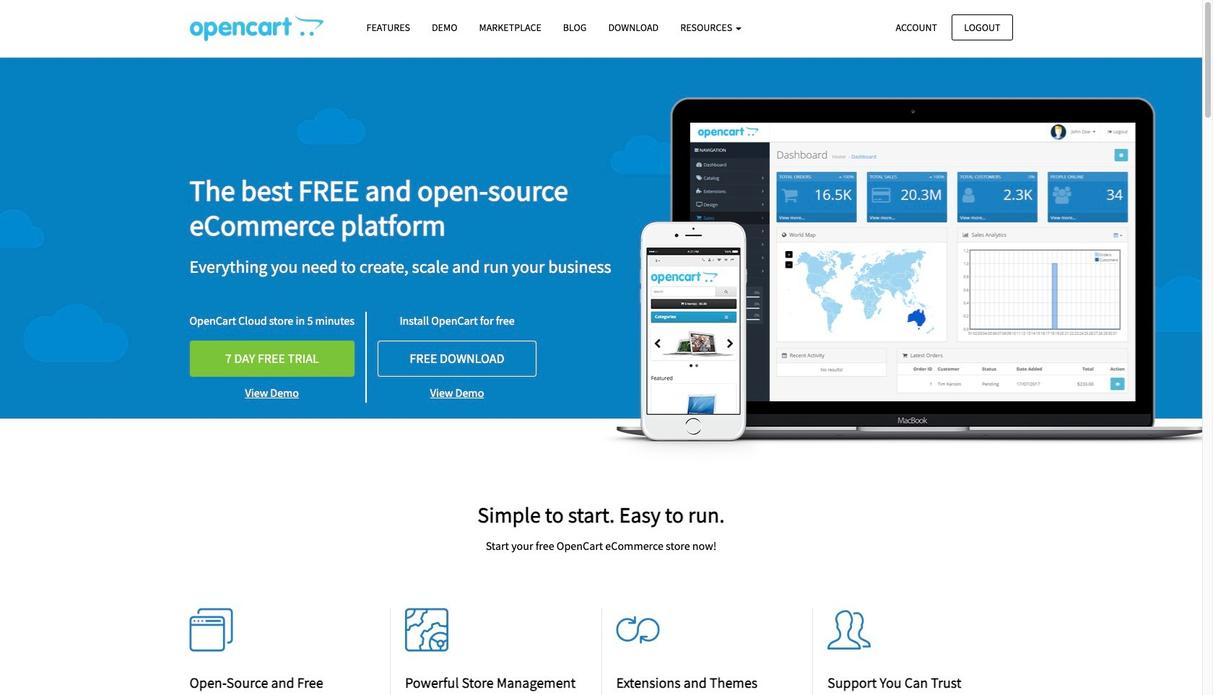 Task type: vqa. For each thing, say whether or not it's contained in the screenshot.
SHOPPING BASKET image
no



Task type: describe. For each thing, give the bounding box(es) containing it.
opencart - open source shopping cart solution image
[[190, 15, 323, 41]]



